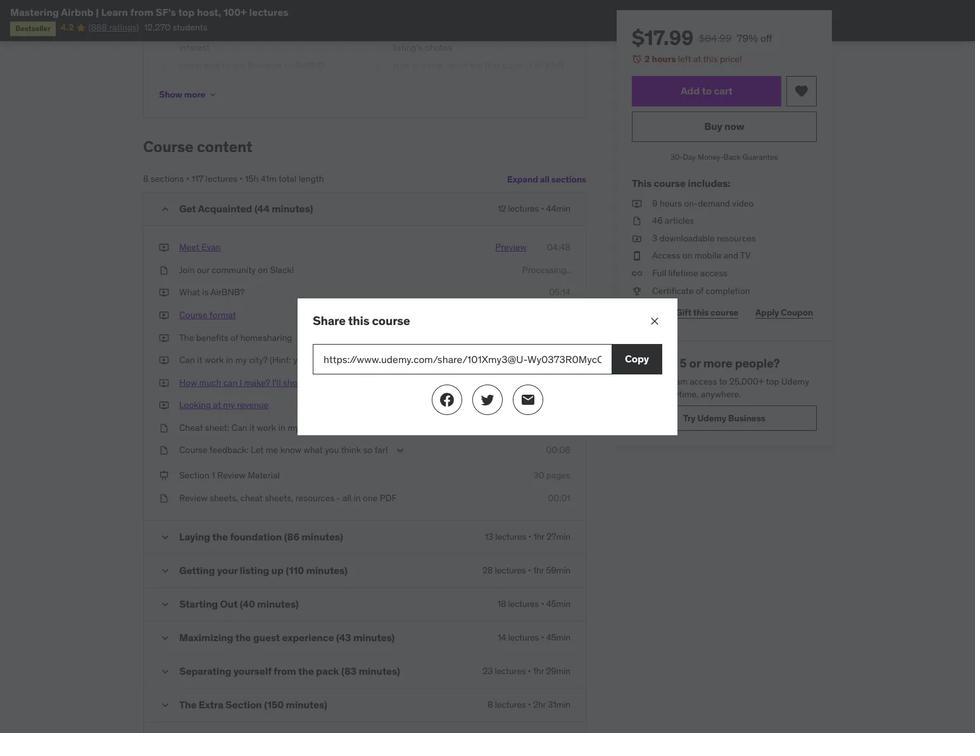 Task type: locate. For each thing, give the bounding box(es) containing it.
hours right '2'
[[652, 53, 676, 65]]

learn up (888 ratings)
[[101, 6, 128, 18]]

courses
[[632, 388, 664, 400]]

city? up what
[[302, 422, 320, 433]]

1 sheets, from the left
[[210, 492, 238, 504]]

0 horizontal spatial medium image
[[440, 392, 455, 407]]

1 vertical spatial get
[[632, 376, 647, 387]]

in up can
[[226, 354, 233, 366]]

yes)
[[293, 354, 309, 366], [346, 422, 362, 433]]

can down the
[[179, 354, 195, 366]]

how inside button
[[179, 377, 197, 388]]

lectures right the 12
[[508, 203, 539, 214]]

apply
[[756, 307, 780, 318]]

course
[[654, 177, 686, 190], [712, 307, 739, 318], [372, 313, 410, 328]]

more right show
[[184, 89, 206, 100]]

on right up
[[458, 60, 468, 71]]

2 vertical spatial on
[[258, 264, 268, 275]]

of inside identify and add amenities to dramatically increase the value of your listing
[[253, 12, 261, 24]]

at right left
[[694, 53, 702, 65]]

1 horizontal spatial my
[[235, 354, 247, 366]]

to left enhance
[[503, 30, 511, 41]]

$84.99
[[699, 32, 732, 44]]

small image
[[159, 203, 172, 216], [159, 564, 172, 577], [159, 598, 172, 611], [159, 699, 172, 711]]

(888
[[88, 22, 107, 33]]

0 vertical spatial yes)
[[293, 354, 309, 366]]

1 horizontal spatial share
[[636, 307, 660, 318]]

1 horizontal spatial get
[[632, 376, 647, 387]]

my down can
[[223, 399, 235, 411]]

0 vertical spatial city?
[[249, 354, 268, 366]]

at right looking on the left
[[213, 399, 221, 411]]

the
[[179, 332, 194, 343]]

how left the much at the left bottom
[[179, 377, 197, 388]]

0 horizontal spatial course
[[372, 313, 410, 328]]

of inside how to show up on the first page of airbnb search
[[525, 60, 533, 71]]

0 vertical spatial udemy
[[782, 376, 810, 387]]

0 vertical spatial learn
[[101, 6, 128, 18]]

1 vertical spatial show
[[283, 377, 304, 388]]

the inside identify and add amenities to dramatically increase the value of your listing
[[215, 12, 228, 24]]

1 vertical spatial yes)
[[346, 422, 362, 433]]

more right or
[[704, 356, 733, 371]]

0 horizontal spatial at
[[213, 399, 221, 411]]

your right enhance
[[549, 30, 566, 41]]

to left get
[[222, 60, 230, 71]]

$17.99
[[632, 25, 694, 51]]

first
[[485, 60, 501, 71]]

xsmall image inside show more button
[[208, 90, 218, 100]]

xsmall image left access
[[632, 250, 643, 262]]

xsmall image left "9"
[[632, 197, 643, 210]]

full
[[653, 267, 667, 279]]

15h 41m
[[245, 173, 277, 185]]

xsmall image left what at the top
[[159, 287, 169, 299]]

1 horizontal spatial airbnb
[[534, 60, 564, 71]]

to inside button
[[702, 84, 712, 97]]

my up i at bottom
[[235, 354, 247, 366]]

most
[[333, 30, 353, 41]]

0 vertical spatial review
[[217, 470, 246, 481]]

copy button
[[612, 344, 663, 374]]

search
[[393, 72, 419, 83]]

1 vertical spatial learn
[[179, 60, 202, 71]]

the
[[215, 12, 228, 24], [211, 30, 225, 41], [318, 30, 331, 41], [470, 60, 483, 71]]

3 downloadable resources
[[653, 232, 756, 244]]

copy
[[625, 352, 650, 365]]

2 horizontal spatial your
[[649, 376, 666, 387]]

can it work in my city? (hint: yes)
[[179, 354, 309, 366]]

2 horizontal spatial •
[[541, 203, 545, 214]]

work down benefits
[[205, 354, 224, 366]]

udemy right 25,000+
[[782, 376, 810, 387]]

to inside identify and add amenities to dramatically increase the value of your listing
[[286, 0, 294, 11]]

1 vertical spatial at
[[213, 399, 221, 411]]

on down the downloadable
[[683, 250, 693, 261]]

2 small image from the top
[[159, 564, 172, 577]]

2 hours left at this price!
[[645, 53, 743, 65]]

• left the 117
[[186, 173, 190, 185]]

udemy right the 'try'
[[698, 412, 727, 424]]

to up the listing
[[286, 0, 294, 11]]

for
[[412, 30, 422, 41]]

our
[[197, 264, 210, 275]]

this
[[704, 53, 718, 65], [694, 307, 710, 318], [348, 313, 370, 328]]

1 horizontal spatial on
[[458, 60, 468, 71]]

course for course feedback: let me know what you think so far!
[[179, 445, 208, 456]]

resources up tv
[[717, 232, 756, 244]]

your up courses
[[649, 376, 666, 387]]

on-
[[685, 197, 698, 209]]

46
[[653, 215, 663, 226]]

course down the cheat
[[179, 445, 208, 456]]

show
[[159, 89, 182, 100]]

0 vertical spatial on
[[458, 60, 468, 71]]

1 horizontal spatial can
[[232, 422, 247, 433]]

at inside button
[[213, 399, 221, 411]]

0 horizontal spatial (hint:
[[270, 354, 291, 366]]

0 horizontal spatial •
[[186, 173, 190, 185]]

course down what at the top
[[179, 309, 208, 321]]

add to cart
[[681, 84, 733, 97]]

0 horizontal spatial and
[[211, 0, 226, 11]]

2 horizontal spatial my
[[288, 422, 300, 433]]

sheets, down material
[[265, 492, 294, 504]]

to inside tips for using free software to enhance your listing's photos
[[503, 30, 511, 41]]

share for share this course
[[313, 313, 346, 328]]

0 horizontal spatial share
[[313, 313, 346, 328]]

yes) up you!
[[293, 354, 309, 366]]

and left add
[[211, 0, 226, 11]]

of down amenities
[[253, 12, 261, 24]]

• left 15h 41m
[[240, 173, 243, 185]]

0 horizontal spatial learn
[[101, 6, 128, 18]]

your inside tips for using free software to enhance your listing's photos
[[549, 30, 566, 41]]

show left up
[[423, 60, 444, 71]]

1 horizontal spatial review
[[217, 470, 246, 481]]

full lifetime access
[[653, 267, 728, 279]]

1 horizontal spatial at
[[694, 53, 702, 65]]

work up me in the left bottom of the page
[[257, 422, 276, 433]]

training 5 or more people? get your team access to 25,000+ top udemy courses anytime, anywhere.
[[632, 356, 810, 400]]

review right 1
[[217, 470, 246, 481]]

0 vertical spatial work
[[205, 354, 224, 366]]

apply coupon
[[756, 307, 814, 318]]

79%
[[737, 32, 759, 44]]

course for share this course
[[372, 313, 410, 328]]

1 horizontal spatial in
[[279, 422, 286, 433]]

of right benefits
[[231, 332, 238, 343]]

1 medium image from the left
[[440, 392, 455, 407]]

1 horizontal spatial •
[[240, 173, 243, 185]]

4.2
[[61, 22, 74, 33]]

0 horizontal spatial lectures
[[206, 173, 238, 185]]

show right i'll in the left bottom of the page
[[283, 377, 304, 388]]

course for course content
[[143, 137, 194, 157]]

xsmall image left course format button
[[159, 309, 169, 322]]

1 vertical spatial review
[[179, 492, 208, 504]]

know
[[280, 445, 302, 456]]

the left 'most'
[[318, 30, 331, 41]]

alarm image
[[632, 54, 643, 64]]

how much can i make? i'll show you!
[[179, 377, 322, 388]]

sheet:
[[205, 422, 230, 433]]

interest
[[179, 42, 210, 54]]

on left slack!
[[258, 264, 268, 275]]

identify and add amenities to dramatically increase the value of your listing
[[179, 0, 344, 24]]

resources left -
[[296, 492, 335, 504]]

4 small image from the top
[[159, 699, 172, 711]]

review
[[217, 470, 246, 481], [179, 492, 208, 504]]

lectures right the 117
[[206, 173, 238, 185]]

•
[[186, 173, 190, 185], [240, 173, 243, 185], [541, 203, 545, 214]]

0 horizontal spatial it
[[197, 354, 203, 366]]

0 vertical spatial your
[[263, 12, 280, 24]]

0 horizontal spatial review
[[179, 492, 208, 504]]

can
[[179, 354, 195, 366], [232, 422, 247, 433]]

sheets, down section 1 review material on the bottom left of page
[[210, 492, 238, 504]]

00:01
[[548, 492, 571, 504]]

this
[[632, 177, 652, 190]]

0 horizontal spatial how
[[179, 377, 197, 388]]

2 vertical spatial in
[[354, 492, 361, 504]]

1 vertical spatial access
[[690, 376, 718, 387]]

xsmall image up show
[[159, 60, 169, 72]]

2 horizontal spatial lectures
[[508, 203, 539, 214]]

mastering airbnb | learn from sf's top host, 100+ lectures
[[10, 6, 289, 18]]

on
[[458, 60, 468, 71], [683, 250, 693, 261], [258, 264, 268, 275]]

0 vertical spatial show
[[423, 60, 444, 71]]

hours right "9"
[[660, 197, 683, 209]]

hours
[[652, 53, 676, 65], [660, 197, 683, 209]]

1 vertical spatial in
[[279, 422, 286, 433]]

117
[[192, 173, 204, 185]]

top down people?
[[767, 376, 780, 387]]

0 horizontal spatial more
[[184, 89, 206, 100]]

1 horizontal spatial show
[[423, 60, 444, 71]]

course inside dialog
[[372, 313, 410, 328]]

1 vertical spatial how
[[179, 377, 197, 388]]

all
[[343, 492, 352, 504]]

much
[[199, 377, 221, 388]]

city? up the make?
[[249, 354, 268, 366]]

2 airbnb from the left
[[534, 60, 564, 71]]

it down revenue
[[250, 422, 255, 433]]

1 horizontal spatial your
[[549, 30, 566, 41]]

share inside dialog
[[313, 313, 346, 328]]

wishlist image
[[795, 83, 810, 99]]

yes) up think
[[346, 422, 362, 433]]

get up courses
[[632, 376, 647, 387]]

host,
[[197, 6, 221, 18]]

section
[[179, 470, 210, 481]]

1 vertical spatial small image
[[159, 632, 172, 644]]

1 horizontal spatial work
[[257, 422, 276, 433]]

to up anywhere.
[[720, 376, 728, 387]]

airbnb right by
[[295, 60, 325, 71]]

1 horizontal spatial course
[[654, 177, 686, 190]]

my
[[235, 354, 247, 366], [223, 399, 235, 411], [288, 422, 300, 433]]

small image
[[159, 531, 172, 544], [159, 632, 172, 644], [159, 665, 172, 678]]

1 vertical spatial hours
[[660, 197, 683, 209]]

1 horizontal spatial how
[[393, 60, 411, 71]]

my up know
[[288, 422, 300, 433]]

cheat
[[241, 492, 263, 504]]

0 horizontal spatial work
[[205, 354, 224, 366]]

now
[[725, 120, 745, 132]]

None text field
[[313, 344, 612, 374]]

course inside course format button
[[179, 309, 208, 321]]

1 vertical spatial and
[[724, 250, 739, 261]]

demand
[[698, 197, 731, 209]]

listing
[[282, 12, 306, 24]]

0 horizontal spatial sheets,
[[210, 492, 238, 504]]

0 vertical spatial hours
[[652, 53, 676, 65]]

think
[[341, 445, 361, 456]]

0 vertical spatial and
[[211, 0, 226, 11]]

how inside how to show up on the first page of airbnb search
[[393, 60, 411, 71]]

xsmall image
[[159, 60, 169, 72], [208, 90, 218, 100], [632, 197, 643, 210], [632, 215, 643, 227], [632, 232, 643, 245], [632, 250, 643, 262], [632, 285, 643, 297], [159, 287, 169, 299], [159, 309, 169, 322], [159, 399, 169, 412]]

in up course feedback: let me know what you think so far! on the bottom of the page
[[279, 422, 286, 433]]

1 small image from the top
[[159, 531, 172, 544]]

xsmall image
[[159, 0, 169, 12], [159, 30, 169, 42], [373, 30, 383, 42], [373, 60, 383, 72], [159, 242, 169, 254], [159, 264, 169, 276], [632, 267, 643, 280], [159, 332, 169, 344], [159, 354, 169, 367], [159, 377, 169, 389], [159, 422, 169, 434], [159, 445, 169, 457], [159, 470, 169, 482], [159, 492, 169, 505]]

share inside button
[[636, 307, 660, 318]]

tips for using free software to enhance your listing's photos
[[393, 30, 566, 54]]

more inside training 5 or more people? get your team access to 25,000+ top udemy courses anytime, anywhere.
[[704, 356, 733, 371]]

course
[[143, 137, 194, 157], [179, 309, 208, 321], [179, 445, 208, 456]]

and
[[211, 0, 226, 11], [724, 250, 739, 261]]

this inside dialog
[[348, 313, 370, 328]]

2 vertical spatial your
[[649, 376, 666, 387]]

day
[[684, 152, 697, 161]]

(888 ratings)
[[88, 22, 139, 33]]

1 vertical spatial your
[[549, 30, 566, 41]]

review down section
[[179, 492, 208, 504]]

• left 44min
[[541, 203, 545, 214]]

1 vertical spatial course
[[179, 309, 208, 321]]

2 vertical spatial course
[[179, 445, 208, 456]]

and left tv
[[724, 250, 739, 261]]

to up search
[[413, 60, 421, 71]]

show
[[423, 60, 444, 71], [283, 377, 304, 388]]

airbnb down enhance
[[534, 60, 564, 71]]

0 vertical spatial it
[[197, 354, 203, 366]]

get down the 117
[[179, 202, 196, 215]]

airbnb inside how to show up on the first page of airbnb search
[[534, 60, 564, 71]]

to inside how to show up on the first page of airbnb search
[[413, 60, 421, 71]]

0 horizontal spatial get
[[179, 202, 196, 215]]

0 vertical spatial can
[[179, 354, 195, 366]]

0 horizontal spatial udemy
[[698, 412, 727, 424]]

0 vertical spatial at
[[694, 53, 702, 65]]

xsmall image up the share button
[[632, 285, 643, 297]]

0 vertical spatial my
[[235, 354, 247, 366]]

access down mobile
[[701, 267, 728, 279]]

software
[[466, 30, 501, 41]]

xsmall image down how
[[208, 90, 218, 100]]

|
[[96, 6, 99, 18]]

course format
[[179, 309, 236, 321]]

(hint: up i'll in the left bottom of the page
[[270, 354, 291, 366]]

0 horizontal spatial city?
[[249, 354, 268, 366]]

to left cart
[[702, 84, 712, 97]]

lectures up that
[[249, 6, 289, 18]]

it up the much at the left bottom
[[197, 354, 203, 366]]

1 horizontal spatial sheets,
[[265, 492, 294, 504]]

in right all on the bottom left of the page
[[354, 492, 361, 504]]

medium image
[[440, 392, 455, 407], [480, 392, 496, 407]]

money-
[[698, 152, 724, 161]]

add to cart button
[[632, 76, 782, 106]]

1 vertical spatial city?
[[302, 422, 320, 433]]

mastering
[[10, 6, 59, 18]]

2 horizontal spatial on
[[683, 250, 693, 261]]

learn down interest
[[179, 60, 202, 71]]

your down amenities
[[263, 12, 280, 24]]

more inside button
[[184, 89, 206, 100]]

(hint: up you
[[322, 422, 344, 433]]

format
[[210, 309, 236, 321]]

it
[[197, 354, 203, 366], [250, 422, 255, 433]]

learn
[[101, 6, 128, 18], [179, 60, 202, 71]]

how up search
[[393, 60, 411, 71]]

course up sections
[[143, 137, 194, 157]]

can right sheet: in the left bottom of the page
[[232, 422, 247, 433]]

1 horizontal spatial yes)
[[346, 422, 362, 433]]

get acquainted (44 minutes)
[[179, 202, 313, 215]]

1 vertical spatial preview
[[497, 377, 529, 388]]

this for share this course
[[348, 313, 370, 328]]

2 vertical spatial small image
[[159, 665, 172, 678]]

course for course format
[[179, 309, 208, 321]]

0 horizontal spatial your
[[263, 12, 280, 24]]

0 vertical spatial resources
[[717, 232, 756, 244]]

0 vertical spatial small image
[[159, 531, 172, 544]]

access
[[653, 250, 681, 261]]

1 vertical spatial resources
[[296, 492, 335, 504]]

the left first
[[470, 60, 483, 71]]

1 horizontal spatial medium image
[[480, 392, 496, 407]]

1 vertical spatial work
[[257, 422, 276, 433]]

the left value
[[215, 12, 228, 24]]

(hint:
[[270, 354, 291, 366], [322, 422, 344, 433]]

1 horizontal spatial city?
[[302, 422, 320, 433]]

the inside how to show up on the first page of airbnb search
[[470, 60, 483, 71]]

creates
[[286, 30, 316, 41]]

0 vertical spatial more
[[184, 89, 206, 100]]

8
[[143, 173, 149, 185]]

of right page
[[525, 60, 533, 71]]

46 articles
[[653, 215, 695, 226]]

team
[[668, 376, 688, 387]]

access down or
[[690, 376, 718, 387]]

top up students
[[178, 6, 195, 18]]

ratings)
[[109, 22, 139, 33]]

lectures
[[249, 6, 289, 18], [206, 173, 238, 185], [508, 203, 539, 214]]

0 vertical spatial course
[[143, 137, 194, 157]]



Task type: vqa. For each thing, say whether or not it's contained in the screenshot.
12,270 students at top
yes



Task type: describe. For each thing, give the bounding box(es) containing it.
buy now button
[[632, 111, 817, 142]]

how
[[204, 60, 220, 71]]

none text field inside the share this course dialog
[[313, 344, 612, 374]]

1 vertical spatial it
[[250, 422, 255, 433]]

slack!
[[270, 264, 294, 275]]

share button
[[632, 300, 663, 325]]

12
[[498, 203, 506, 214]]

$17.99 $84.99 79% off
[[632, 25, 773, 51]]

you
[[325, 445, 339, 456]]

your inside identify and add amenities to dramatically increase the value of your listing
[[263, 12, 280, 24]]

how for how to show up on the first page of airbnb search
[[393, 60, 411, 71]]

what is airbnb?
[[179, 287, 245, 298]]

completion
[[706, 285, 751, 296]]

15:35
[[550, 354, 571, 366]]

mobile
[[695, 250, 722, 261]]

and inside identify and add amenities to dramatically increase the value of your listing
[[211, 0, 226, 11]]

2 horizontal spatial in
[[354, 492, 361, 504]]

the right choose
[[211, 30, 225, 41]]

of down full lifetime access
[[696, 285, 704, 296]]

your inside training 5 or more people? get your team access to 25,000+ top udemy courses anytime, anywhere.
[[649, 376, 666, 387]]

0 horizontal spatial top
[[178, 6, 195, 18]]

buy now
[[705, 120, 745, 132]]

top inside training 5 or more people? get your team access to 25,000+ top udemy courses anytime, anywhere.
[[767, 376, 780, 387]]

1 horizontal spatial lectures
[[249, 6, 289, 18]]

30 pages
[[534, 470, 571, 481]]

2
[[645, 53, 650, 65]]

• for 12
[[541, 203, 545, 214]]

anywhere.
[[702, 388, 742, 400]]

0 vertical spatial preview
[[496, 242, 527, 253]]

how much can i make? i'll show you! button
[[179, 377, 322, 389]]

up
[[446, 60, 456, 71]]

add
[[228, 0, 243, 11]]

06:02
[[547, 332, 571, 343]]

0 horizontal spatial can
[[179, 354, 195, 366]]

show inside button
[[283, 377, 304, 388]]

make?
[[244, 377, 270, 388]]

is
[[202, 287, 209, 298]]

course for gift this course
[[712, 307, 739, 318]]

enhance
[[513, 30, 547, 41]]

xsmall image left looking on the left
[[159, 399, 169, 412]]

material
[[248, 470, 280, 481]]

on inside how to show up on the first page of airbnb search
[[458, 60, 468, 71]]

by
[[284, 60, 293, 71]]

get inside training 5 or more people? get your team access to 25,000+ top udemy courses anytime, anywhere.
[[632, 376, 647, 387]]

can
[[223, 377, 238, 388]]

back
[[724, 152, 741, 161]]

preview for i
[[497, 377, 529, 388]]

share this course dialog
[[298, 298, 678, 435]]

8 sections • 117 lectures • 15h 41m total length
[[143, 173, 324, 185]]

let
[[251, 445, 264, 456]]

show more button
[[159, 82, 218, 107]]

30
[[534, 470, 545, 481]]

identify
[[179, 0, 209, 11]]

sections
[[151, 173, 184, 185]]

so
[[364, 445, 373, 456]]

1 vertical spatial udemy
[[698, 412, 727, 424]]

0 horizontal spatial in
[[226, 354, 233, 366]]

acquainted
[[198, 202, 252, 215]]

tv
[[741, 250, 751, 261]]

content
[[197, 137, 253, 157]]

-
[[337, 492, 341, 504]]

100+
[[224, 6, 247, 18]]

that
[[268, 30, 284, 41]]

my inside button
[[223, 399, 235, 411]]

1 horizontal spatial (hint:
[[322, 422, 344, 433]]

2 sheets, from the left
[[265, 492, 294, 504]]

homesharing
[[241, 332, 292, 343]]

thumbnail
[[227, 30, 266, 41]]

9
[[653, 197, 658, 209]]

44min
[[547, 203, 571, 214]]

try
[[684, 412, 696, 424]]

show inside how to show up on the first page of airbnb search
[[423, 60, 444, 71]]

includes:
[[688, 177, 731, 190]]

0 horizontal spatial resources
[[296, 492, 335, 504]]

0 vertical spatial access
[[701, 267, 728, 279]]

from
[[130, 6, 153, 18]]

3 small image from the top
[[159, 598, 172, 611]]

total
[[279, 173, 297, 185]]

(44
[[255, 202, 270, 215]]

• for 8
[[186, 173, 190, 185]]

cart
[[714, 84, 733, 97]]

airbnb?
[[211, 287, 245, 298]]

1 vertical spatial lectures
[[206, 173, 238, 185]]

2 vertical spatial my
[[288, 422, 300, 433]]

0 vertical spatial get
[[179, 202, 196, 215]]

3
[[653, 232, 658, 244]]

share this course
[[313, 313, 410, 328]]

get
[[233, 60, 246, 71]]

meet
[[179, 242, 200, 253]]

left
[[679, 53, 692, 65]]

this for gift this course
[[694, 307, 710, 318]]

value
[[230, 12, 251, 24]]

off
[[761, 32, 773, 44]]

medium image
[[521, 392, 536, 407]]

price!
[[720, 53, 743, 65]]

show more
[[159, 89, 206, 100]]

hours for 2
[[652, 53, 676, 65]]

udemy inside training 5 or more people? get your team access to 25,000+ top udemy courses anytime, anywhere.
[[782, 376, 810, 387]]

preview for revenue
[[498, 399, 529, 411]]

what
[[179, 287, 200, 298]]

0 vertical spatial (hint:
[[270, 354, 291, 366]]

1 vertical spatial can
[[232, 422, 247, 433]]

buy
[[705, 120, 723, 132]]

05:14
[[549, 287, 571, 298]]

to inside training 5 or more people? get your team access to 25,000+ top udemy courses anytime, anywhere.
[[720, 376, 728, 387]]

1 vertical spatial on
[[683, 250, 693, 261]]

join our community on slack!
[[179, 264, 294, 275]]

0 horizontal spatial yes)
[[293, 354, 309, 366]]

dramatically
[[296, 0, 344, 11]]

xsmall image left 3
[[632, 232, 643, 245]]

12,270 students
[[144, 22, 208, 33]]

looking at my revenue
[[179, 399, 269, 411]]

1 horizontal spatial resources
[[717, 232, 756, 244]]

add
[[681, 84, 700, 97]]

3 small image from the top
[[159, 665, 172, 678]]

free
[[448, 30, 464, 41]]

1 small image from the top
[[159, 203, 172, 216]]

2 medium image from the left
[[480, 392, 496, 407]]

access on mobile and tv
[[653, 250, 751, 261]]

section 1 review material
[[179, 470, 280, 481]]

gift this course
[[677, 307, 739, 318]]

review sheets, cheat sheets, resources - all in one pdf
[[179, 492, 397, 504]]

share for share
[[636, 307, 660, 318]]

hours for 9
[[660, 197, 683, 209]]

1 airbnb from the left
[[295, 60, 325, 71]]

30-day money-back guarantee
[[671, 152, 779, 161]]

video
[[733, 197, 754, 209]]

xsmall image left 46
[[632, 215, 643, 227]]

close modal image
[[649, 315, 662, 327]]

00:06
[[546, 445, 571, 456]]

what
[[304, 445, 323, 456]]

5
[[680, 356, 687, 371]]

2 small image from the top
[[159, 632, 172, 644]]

coupon
[[782, 307, 814, 318]]

how for how much can i make? i'll show you!
[[179, 377, 197, 388]]

featured
[[248, 60, 282, 71]]

access inside training 5 or more people? get your team access to 25,000+ top udemy courses anytime, anywhere.
[[690, 376, 718, 387]]

revenue
[[237, 399, 269, 411]]



